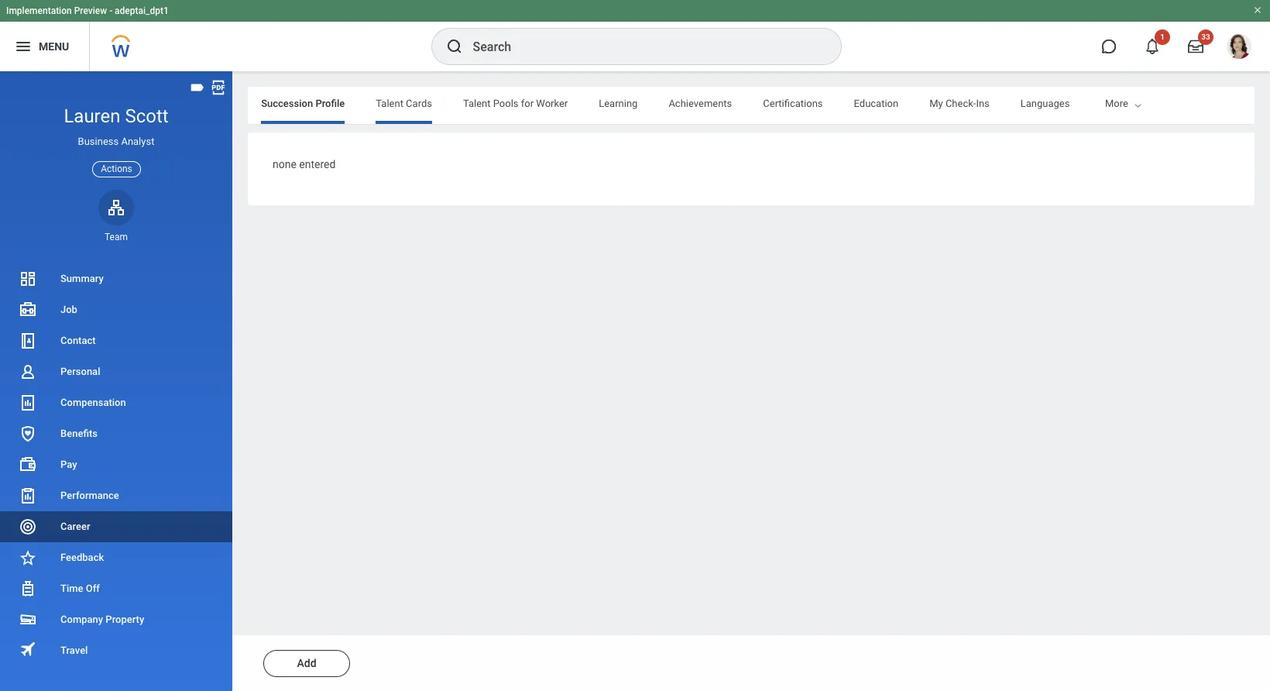 Task type: describe. For each thing, give the bounding box(es) containing it.
compensation link
[[0, 387, 232, 418]]

contact
[[60, 335, 96, 346]]

adeptai_dpt1
[[115, 5, 169, 16]]

performance link
[[0, 480, 232, 511]]

company property link
[[0, 604, 232, 635]]

33 button
[[1179, 29, 1214, 64]]

none
[[273, 158, 297, 170]]

search image
[[445, 37, 464, 56]]

33
[[1202, 33, 1211, 41]]

profile
[[316, 98, 345, 109]]

-
[[109, 5, 112, 16]]

travel image
[[19, 640, 37, 659]]

learning
[[599, 98, 638, 109]]

view team image
[[107, 198, 126, 217]]

actions button
[[92, 161, 141, 177]]

add
[[297, 657, 317, 670]]

actions
[[101, 163, 132, 174]]

lauren
[[64, 105, 120, 127]]

menu button
[[0, 22, 89, 71]]

entered
[[299, 158, 336, 170]]

view printable version (pdf) image
[[210, 79, 227, 96]]

check-
[[946, 98, 977, 109]]

personal link
[[0, 356, 232, 387]]

more
[[1106, 98, 1129, 109]]

work
[[1102, 98, 1125, 109]]

tab list containing succession profile
[[3, 87, 1176, 124]]

implementation
[[6, 5, 72, 16]]

summary link
[[0, 263, 232, 294]]

my check-ins
[[930, 98, 990, 109]]

summary image
[[19, 270, 37, 288]]

compensation image
[[19, 394, 37, 412]]

feedback link
[[0, 542, 232, 573]]

tag image
[[189, 79, 206, 96]]

lauren scott
[[64, 105, 169, 127]]

justify image
[[14, 37, 33, 56]]

navigation pane region
[[0, 71, 232, 691]]

career
[[60, 521, 90, 532]]

worker
[[536, 98, 568, 109]]

travel link
[[0, 635, 232, 666]]

ins
[[977, 98, 990, 109]]

feedback
[[60, 552, 104, 563]]

talent cards
[[376, 98, 432, 109]]

talent pools for worker
[[463, 98, 568, 109]]

personal image
[[19, 363, 37, 381]]

talent for talent pools for worker
[[463, 98, 491, 109]]

list containing summary
[[0, 263, 232, 666]]

contact link
[[0, 325, 232, 356]]

team
[[105, 232, 128, 242]]

languages
[[1021, 98, 1071, 109]]

analyst
[[121, 136, 155, 147]]



Task type: locate. For each thing, give the bounding box(es) containing it.
1 horizontal spatial talent
[[463, 98, 491, 109]]

implementation preview -   adeptai_dpt1
[[6, 5, 169, 16]]

succession
[[261, 98, 313, 109]]

talent
[[376, 98, 404, 109], [463, 98, 491, 109]]

company
[[60, 614, 103, 625]]

business
[[78, 136, 119, 147]]

contact image
[[19, 332, 37, 350]]

time
[[60, 583, 83, 594]]

talent left cards
[[376, 98, 404, 109]]

talent for talent cards
[[376, 98, 404, 109]]

job image
[[19, 301, 37, 319]]

team link
[[98, 190, 134, 243]]

performance
[[60, 490, 119, 501]]

profile logan mcneil image
[[1228, 34, 1252, 62]]

preview
[[74, 5, 107, 16]]

career image
[[19, 518, 37, 536]]

benefits link
[[0, 418, 232, 449]]

pay link
[[0, 449, 232, 480]]

career link
[[0, 511, 232, 542]]

cards
[[406, 98, 432, 109]]

succession profile
[[261, 98, 345, 109]]

1
[[1161, 33, 1165, 41]]

business analyst
[[78, 136, 155, 147]]

off
[[86, 583, 100, 594]]

benefits
[[60, 428, 98, 439]]

pay
[[60, 459, 77, 470]]

pools
[[493, 98, 519, 109]]

job link
[[0, 294, 232, 325]]

company property image
[[19, 611, 37, 629]]

compensation
[[60, 397, 126, 408]]

list
[[0, 263, 232, 666]]

time off link
[[0, 573, 232, 604]]

benefits image
[[19, 425, 37, 443]]

experience
[[1127, 98, 1176, 109]]

job
[[60, 304, 77, 315]]

time off image
[[19, 580, 37, 598]]

personal
[[60, 366, 100, 377]]

achievements
[[669, 98, 733, 109]]

Search Workday  search field
[[473, 29, 809, 64]]

team lauren scott element
[[98, 231, 134, 243]]

education
[[854, 98, 899, 109]]

travel
[[60, 645, 88, 656]]

my
[[930, 98, 944, 109]]

property
[[106, 614, 144, 625]]

0 horizontal spatial talent
[[376, 98, 404, 109]]

company property
[[60, 614, 144, 625]]

menu banner
[[0, 0, 1271, 71]]

notifications large image
[[1145, 39, 1161, 54]]

2 talent from the left
[[463, 98, 491, 109]]

for
[[521, 98, 534, 109]]

tab list
[[3, 87, 1176, 124]]

talent left pools
[[463, 98, 491, 109]]

performance image
[[19, 487, 37, 505]]

none entered
[[273, 158, 336, 170]]

1 button
[[1136, 29, 1171, 64]]

time off
[[60, 583, 100, 594]]

work experience
[[1102, 98, 1176, 109]]

certifications
[[764, 98, 823, 109]]

feedback image
[[19, 549, 37, 567]]

add button
[[263, 650, 350, 677]]

scott
[[125, 105, 169, 127]]

inbox large image
[[1189, 39, 1204, 54]]

close environment banner image
[[1254, 5, 1263, 15]]

pay image
[[19, 456, 37, 474]]

summary
[[60, 273, 104, 284]]

menu
[[39, 40, 69, 52]]

1 talent from the left
[[376, 98, 404, 109]]



Task type: vqa. For each thing, say whether or not it's contained in the screenshot.
SUMMARY icon at left top
yes



